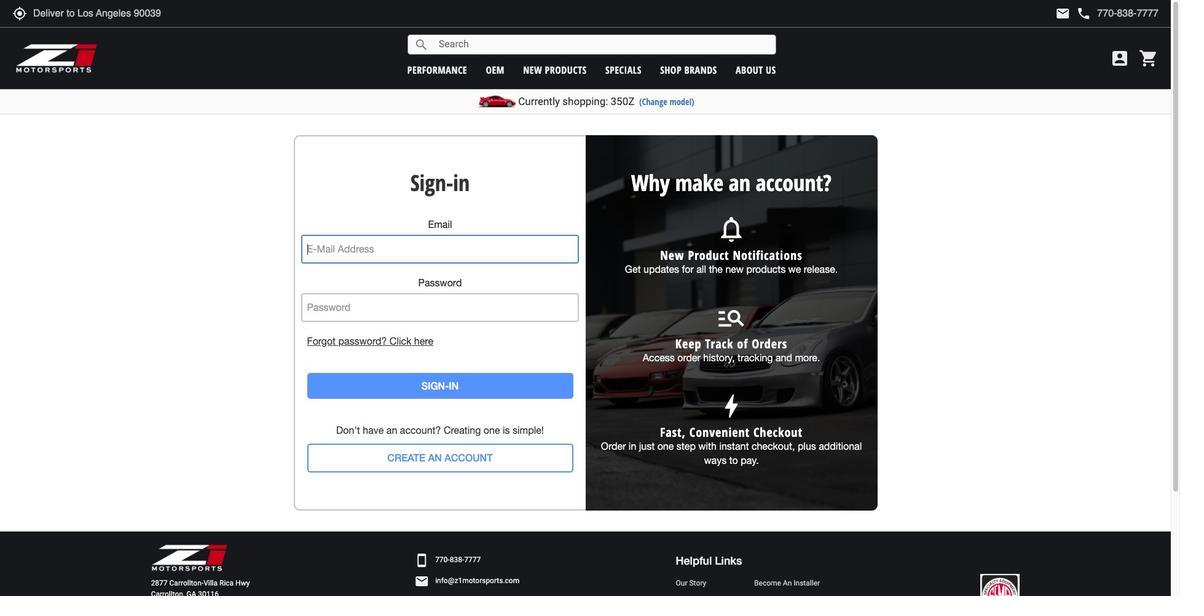 Task type: vqa. For each thing, say whether or not it's contained in the screenshot.
the leftmost new
yes



Task type: locate. For each thing, give the bounding box(es) containing it.
get
[[625, 264, 641, 275]]

search
[[414, 37, 429, 52]]

become an installer link
[[754, 579, 824, 589]]

notifications
[[733, 247, 803, 264]]

(change model) link
[[639, 96, 695, 108]]

Search search field
[[429, 35, 776, 54]]

brands
[[685, 63, 717, 77]]

an
[[729, 168, 751, 198], [387, 425, 397, 436]]

account_box
[[1110, 49, 1130, 68]]

shopping:
[[563, 95, 608, 108]]

just
[[639, 441, 655, 452]]

0 horizontal spatial products
[[545, 63, 587, 77]]

checkout,
[[752, 441, 795, 452]]

new products
[[523, 63, 587, 77]]

one left is
[[484, 425, 500, 436]]

performance link
[[407, 63, 467, 77]]

1 vertical spatial products
[[747, 264, 786, 275]]

0 vertical spatial products
[[545, 63, 587, 77]]

our story
[[676, 579, 707, 588]]

an
[[783, 579, 792, 588]]

become an installer
[[754, 579, 820, 588]]

an for have
[[387, 425, 397, 436]]

bolt
[[716, 391, 747, 422]]

0 horizontal spatial account?
[[400, 425, 441, 436]]

oem link
[[486, 63, 505, 77]]

1 vertical spatial new
[[726, 264, 744, 275]]

become
[[754, 579, 781, 588]]

our story link
[[676, 579, 742, 589]]

order
[[601, 441, 626, 452]]

to
[[730, 455, 738, 466]]

forgot
[[307, 336, 336, 347]]

smartphone
[[414, 553, 429, 568]]

0 horizontal spatial in
[[453, 168, 470, 198]]

0 horizontal spatial one
[[484, 425, 500, 436]]

helpful
[[676, 554, 712, 568]]

pay.
[[741, 455, 759, 466]]

new products link
[[523, 63, 587, 77]]

an right "make"
[[729, 168, 751, 198]]

E-Mail Address email field
[[301, 235, 579, 264]]

0 vertical spatial in
[[453, 168, 470, 198]]

currently shopping: 350z (change model)
[[518, 95, 695, 108]]

0 horizontal spatial an
[[387, 425, 397, 436]]

new up currently
[[523, 63, 542, 77]]

products left we
[[747, 264, 786, 275]]

z1 company logo image
[[151, 544, 228, 573]]

1 horizontal spatial new
[[726, 264, 744, 275]]

simple!
[[513, 425, 544, 436]]

0 vertical spatial an
[[729, 168, 751, 198]]

account_box link
[[1107, 49, 1133, 68]]

hwy
[[236, 579, 250, 588]]

new right the
[[726, 264, 744, 275]]

1 horizontal spatial one
[[658, 441, 674, 452]]

1 vertical spatial an
[[387, 425, 397, 436]]

why
[[631, 168, 670, 198]]

more.
[[795, 352, 820, 364]]

installer
[[794, 579, 820, 588]]

have
[[363, 425, 384, 436]]

don't
[[336, 425, 360, 436]]

account? for have
[[400, 425, 441, 436]]

notifications
[[716, 214, 747, 245]]

specials
[[606, 63, 642, 77]]

1 vertical spatial one
[[658, 441, 674, 452]]

email info@z1motorsports.com
[[414, 574, 520, 589]]

new inside notifications new product notifications get updates for all the new products we release.
[[726, 264, 744, 275]]

an for make
[[729, 168, 751, 198]]

release.
[[804, 264, 838, 275]]

create           an           account button
[[307, 444, 573, 473]]

an
[[428, 452, 442, 464]]

phone
[[1077, 6, 1092, 21]]

account? for make
[[756, 168, 832, 198]]

one right just
[[658, 441, 674, 452]]

one
[[484, 425, 500, 436], [658, 441, 674, 452]]

make
[[676, 168, 724, 198]]

helpful links
[[676, 554, 742, 568]]

info@z1motorsports.com
[[435, 577, 520, 586]]

770-
[[435, 556, 450, 565]]

1 horizontal spatial in
[[629, 441, 637, 452]]

1 horizontal spatial products
[[747, 264, 786, 275]]

1 horizontal spatial account?
[[756, 168, 832, 198]]

fast,
[[660, 424, 686, 441]]

an right have
[[387, 425, 397, 436]]

product
[[688, 247, 730, 264]]

0 horizontal spatial new
[[523, 63, 542, 77]]

sign-
[[422, 380, 449, 391]]

1 horizontal spatial an
[[729, 168, 751, 198]]

sign-in
[[411, 168, 470, 198]]

oem
[[486, 63, 505, 77]]

2877
[[151, 579, 168, 588]]

info@z1motorsports.com link
[[435, 576, 520, 587]]

smartphone 770-838-7777
[[414, 553, 481, 568]]

order
[[678, 352, 701, 364]]

new
[[523, 63, 542, 77], [726, 264, 744, 275]]

in
[[453, 168, 470, 198], [629, 441, 637, 452]]

manage_search
[[716, 302, 747, 333]]

products
[[545, 63, 587, 77], [747, 264, 786, 275]]

us
[[766, 63, 776, 77]]

products up shopping:
[[545, 63, 587, 77]]

shopping_cart link
[[1136, 49, 1159, 68]]

phone link
[[1077, 6, 1159, 21]]

sign-in button
[[307, 373, 573, 399]]

1 vertical spatial in
[[629, 441, 637, 452]]

villa
[[204, 579, 218, 588]]

1 vertical spatial account?
[[400, 425, 441, 436]]

0 vertical spatial account?
[[756, 168, 832, 198]]

model)
[[670, 96, 695, 108]]

rica
[[220, 579, 234, 588]]



Task type: describe. For each thing, give the bounding box(es) containing it.
sign-
[[411, 168, 453, 198]]

forgot password? click         here
[[307, 336, 433, 347]]

all
[[697, 264, 706, 275]]

shop brands
[[660, 63, 717, 77]]

0 vertical spatial one
[[484, 425, 500, 436]]

create
[[388, 452, 425, 464]]

don't have an account? creating one is simple!
[[336, 425, 544, 436]]

orders
[[752, 336, 788, 352]]

account
[[445, 452, 493, 464]]

0 vertical spatial new
[[523, 63, 542, 77]]

new
[[661, 247, 685, 264]]

currently
[[518, 95, 560, 108]]

why make an account?
[[631, 168, 832, 198]]

2877 carrollton-villa rica hwy
[[151, 579, 250, 588]]

350z
[[611, 95, 635, 108]]

mail
[[1056, 6, 1071, 21]]

mail link
[[1056, 6, 1071, 21]]

shop brands link
[[660, 63, 717, 77]]

create           an           account
[[388, 452, 493, 464]]

mail phone
[[1056, 6, 1092, 21]]

additional
[[819, 441, 862, 452]]

my_location
[[12, 6, 27, 21]]

shopping_cart
[[1139, 49, 1159, 68]]

email
[[414, 574, 429, 589]]

sema member logo image
[[981, 574, 1020, 596]]

in
[[449, 380, 459, 391]]

click
[[390, 336, 412, 347]]

story
[[690, 579, 707, 588]]

shop
[[660, 63, 682, 77]]

in inside bolt fast, convenient checkout order in just one step with instant checkout, plus additional ways to pay.
[[629, 441, 637, 452]]

manage_search keep track of orders access order history, tracking and more.
[[643, 302, 820, 364]]

performance
[[407, 63, 467, 77]]

z1 motorsports logo image
[[15, 43, 98, 74]]

track
[[705, 336, 734, 352]]

products inside notifications new product notifications get updates for all the new products we release.
[[747, 264, 786, 275]]

7777
[[464, 556, 481, 565]]

of
[[737, 336, 748, 352]]

our
[[676, 579, 688, 588]]

about us
[[736, 63, 776, 77]]

plus
[[798, 441, 816, 452]]

ways
[[704, 455, 727, 466]]

770-838-7777 link
[[435, 555, 481, 566]]

Password password field
[[301, 293, 579, 322]]

the
[[709, 264, 723, 275]]

tracking
[[738, 352, 773, 364]]

creating
[[444, 425, 481, 436]]

updates
[[644, 264, 680, 275]]

one inside bolt fast, convenient checkout order in just one step with instant checkout, plus additional ways to pay.
[[658, 441, 674, 452]]

bolt fast, convenient checkout order in just one step with instant checkout, plus additional ways to pay.
[[601, 391, 862, 466]]

history,
[[704, 352, 735, 364]]

keep
[[676, 336, 702, 352]]

carrollton-
[[169, 579, 204, 588]]

838-
[[450, 556, 464, 565]]

and
[[776, 352, 793, 364]]

for
[[682, 264, 694, 275]]

links
[[715, 554, 742, 568]]

password?
[[339, 336, 387, 347]]

step
[[677, 441, 696, 452]]

about us link
[[736, 63, 776, 77]]

2877 carrollton-villa rica hwy link
[[151, 579, 250, 596]]

(change
[[639, 96, 668, 108]]

sign-in
[[422, 380, 459, 391]]

forgot password? click         here link
[[307, 334, 573, 348]]

we
[[789, 264, 801, 275]]



